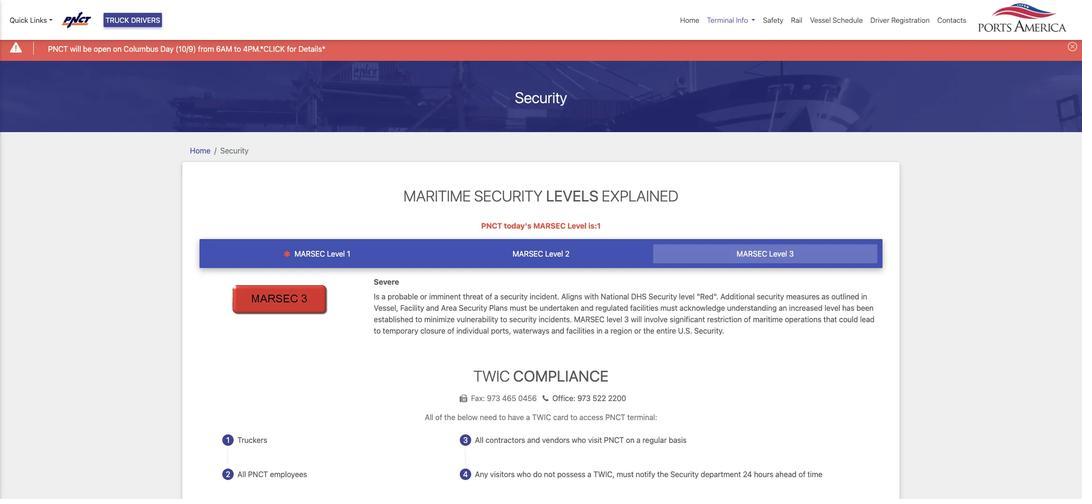 Task type: vqa. For each thing, say whether or not it's contained in the screenshot.
from
yes



Task type: locate. For each thing, give the bounding box(es) containing it.
will up region
[[631, 315, 642, 323]]

truck drivers link
[[104, 13, 162, 27]]

1 vertical spatial 1
[[226, 436, 230, 444]]

aligns
[[562, 292, 583, 301]]

undertaken
[[540, 303, 579, 312]]

pnct inside 'pnct will be open on columbus day (10/9) from 6am to 4pm.*click for details*' link
[[48, 44, 68, 53]]

0 horizontal spatial 3
[[463, 436, 468, 444]]

3 up measures in the bottom right of the page
[[790, 250, 794, 258]]

4pm.*click
[[243, 44, 285, 53]]

4
[[463, 470, 468, 479]]

1 vertical spatial 2
[[226, 470, 230, 479]]

pnct right visit
[[604, 436, 624, 444]]

or right region
[[635, 326, 642, 335]]

in
[[862, 292, 868, 301], [597, 326, 603, 335]]

security up plans
[[501, 292, 528, 301]]

the down involve at bottom
[[644, 326, 655, 335]]

terminal info link
[[704, 11, 760, 29]]

incidents.
[[539, 315, 572, 323]]

973 for office:
[[578, 394, 591, 403]]

2 horizontal spatial level
[[825, 303, 841, 312]]

who left visit
[[572, 436, 586, 444]]

level
[[568, 221, 587, 230], [327, 250, 345, 258], [545, 250, 563, 258], [770, 250, 788, 258]]

0 horizontal spatial or
[[420, 292, 427, 301]]

1 vertical spatial home link
[[190, 146, 211, 155]]

twic compliance
[[474, 367, 609, 385]]

home
[[681, 16, 700, 24], [190, 146, 211, 155]]

2 vertical spatial level
[[607, 315, 623, 323]]

1 vertical spatial be
[[529, 303, 538, 312]]

0 vertical spatial who
[[572, 436, 586, 444]]

1 horizontal spatial home link
[[677, 11, 704, 29]]

all for all contractors and vendors who visit pnct on a regular basis
[[475, 436, 484, 444]]

an
[[779, 303, 788, 312]]

522
[[593, 394, 606, 403]]

level for marsec level 1
[[327, 250, 345, 258]]

1 horizontal spatial on
[[626, 436, 635, 444]]

security
[[515, 88, 567, 106], [220, 146, 249, 155], [474, 187, 543, 205], [649, 292, 677, 301], [459, 303, 487, 312], [671, 470, 699, 479]]

a right is
[[382, 292, 386, 301]]

facilities down dhs
[[631, 303, 659, 312]]

to up 'ports,' at bottom left
[[501, 315, 507, 323]]

of down understanding
[[744, 315, 751, 323]]

all for all of the below need to have a twic card to access pnct terminal:
[[425, 413, 434, 422]]

be inside is a probable or imminent threat of a security incident. aligns with national dhs security level "red". additional security measures as outlined in vessel, facility and area security plans must be undertaken and regulated facilities must acknowledge understanding an increased level has been established to minimize vulnerability to security incidents. marsec level 3 will involve significant restriction of maritime operations that could lead to temporary closure of individual ports, waterways and facilities in a region or the entire u.s. security.
[[529, 303, 538, 312]]

hours
[[754, 470, 774, 479]]

be left open
[[83, 44, 92, 53]]

on right open
[[113, 44, 122, 53]]

0 horizontal spatial facilities
[[567, 326, 595, 335]]

of left time
[[799, 470, 806, 479]]

maritime
[[753, 315, 783, 323]]

pnct today's marsec level is:1
[[481, 221, 601, 230]]

0 horizontal spatial 973
[[487, 394, 500, 403]]

pnct down quick links link
[[48, 44, 68, 53]]

the
[[644, 326, 655, 335], [444, 413, 456, 422], [658, 470, 669, 479]]

2 vertical spatial the
[[658, 470, 669, 479]]

level up 'that'
[[825, 303, 841, 312]]

0456
[[518, 394, 537, 403]]

restriction
[[708, 315, 742, 323]]

0 vertical spatial twic
[[474, 367, 510, 385]]

on left regular
[[626, 436, 635, 444]]

1 vertical spatial who
[[517, 470, 531, 479]]

will
[[70, 44, 81, 53], [631, 315, 642, 323]]

0 horizontal spatial all
[[238, 470, 246, 479]]

contacts link
[[934, 11, 971, 29]]

links
[[30, 16, 47, 24]]

phone image
[[539, 394, 553, 402]]

quick links link
[[10, 15, 53, 25]]

1 973 from the left
[[487, 394, 500, 403]]

973 right fax: in the bottom of the page
[[487, 394, 500, 403]]

0 vertical spatial home link
[[677, 11, 704, 29]]

and left vendors
[[528, 436, 540, 444]]

be
[[83, 44, 92, 53], [529, 303, 538, 312]]

0 vertical spatial be
[[83, 44, 92, 53]]

the right notify
[[658, 470, 669, 479]]

0 vertical spatial facilities
[[631, 303, 659, 312]]

0 horizontal spatial be
[[83, 44, 92, 53]]

could
[[840, 315, 859, 323]]

level
[[679, 292, 695, 301], [825, 303, 841, 312], [607, 315, 623, 323]]

0 horizontal spatial will
[[70, 44, 81, 53]]

facility
[[400, 303, 424, 312]]

2 down pnct today's marsec level is:1
[[565, 250, 570, 258]]

1 vertical spatial 3
[[625, 315, 629, 323]]

1 horizontal spatial facilities
[[631, 303, 659, 312]]

all contractors and vendors who visit pnct on a regular basis
[[475, 436, 687, 444]]

0 vertical spatial all
[[425, 413, 434, 422]]

973 left "522"
[[578, 394, 591, 403]]

1 vertical spatial level
[[825, 303, 841, 312]]

2 left all pnct employees
[[226, 470, 230, 479]]

6am
[[216, 44, 232, 53]]

twic up fax: 973 465 0456
[[474, 367, 510, 385]]

0 vertical spatial 3
[[790, 250, 794, 258]]

pnct down 2200
[[606, 413, 626, 422]]

must left notify
[[617, 470, 634, 479]]

all
[[425, 413, 434, 422], [475, 436, 484, 444], [238, 470, 246, 479]]

pnct will be open on columbus day (10/9) from 6am to 4pm.*click for details* alert
[[0, 35, 1083, 61]]

973 for fax:
[[487, 394, 500, 403]]

for
[[287, 44, 297, 53]]

3 down below
[[463, 436, 468, 444]]

1 vertical spatial home
[[190, 146, 211, 155]]

marsec for marsec level 3
[[737, 250, 768, 258]]

tab list
[[200, 239, 883, 268]]

or up the facility
[[420, 292, 427, 301]]

below
[[458, 413, 478, 422]]

1 horizontal spatial home
[[681, 16, 700, 24]]

in left region
[[597, 326, 603, 335]]

will inside alert
[[70, 44, 81, 53]]

2 vertical spatial all
[[238, 470, 246, 479]]

1 horizontal spatial all
[[425, 413, 434, 422]]

must right plans
[[510, 303, 527, 312]]

of down minimize at bottom
[[448, 326, 455, 335]]

level up acknowledge
[[679, 292, 695, 301]]

1 vertical spatial or
[[635, 326, 642, 335]]

truck drivers
[[106, 16, 160, 24]]

will left open
[[70, 44, 81, 53]]

1 horizontal spatial 3
[[625, 315, 629, 323]]

lead
[[861, 315, 875, 323]]

security up an
[[757, 292, 785, 301]]

1 vertical spatial will
[[631, 315, 642, 323]]

pnct
[[48, 44, 68, 53], [481, 221, 502, 230], [606, 413, 626, 422], [604, 436, 624, 444], [248, 470, 268, 479]]

who left do
[[517, 470, 531, 479]]

twic left card
[[532, 413, 551, 422]]

security up waterways
[[509, 315, 537, 323]]

3 inside tab list
[[790, 250, 794, 258]]

0 horizontal spatial 2
[[226, 470, 230, 479]]

1 horizontal spatial in
[[862, 292, 868, 301]]

1 horizontal spatial twic
[[532, 413, 551, 422]]

be down incident.
[[529, 303, 538, 312]]

the left below
[[444, 413, 456, 422]]

on
[[113, 44, 122, 53], [626, 436, 635, 444]]

vendors
[[542, 436, 570, 444]]

security
[[501, 292, 528, 301], [757, 292, 785, 301], [509, 315, 537, 323]]

all left below
[[425, 413, 434, 422]]

increased
[[789, 303, 823, 312]]

level down regulated
[[607, 315, 623, 323]]

2 vertical spatial 3
[[463, 436, 468, 444]]

with
[[585, 292, 599, 301]]

1 horizontal spatial will
[[631, 315, 642, 323]]

details*
[[299, 44, 326, 53]]

2 horizontal spatial 3
[[790, 250, 794, 258]]

to right 6am
[[234, 44, 241, 53]]

card
[[553, 413, 569, 422]]

1 horizontal spatial level
[[679, 292, 695, 301]]

on inside alert
[[113, 44, 122, 53]]

marsec for marsec level 1
[[295, 250, 325, 258]]

1 vertical spatial twic
[[532, 413, 551, 422]]

0 vertical spatial 1
[[347, 250, 351, 258]]

0 vertical spatial the
[[644, 326, 655, 335]]

facilities down incidents.
[[567, 326, 595, 335]]

1 vertical spatial facilities
[[567, 326, 595, 335]]

1
[[347, 250, 351, 258], [226, 436, 230, 444]]

fax: 973 465 0456
[[471, 394, 539, 403]]

1 vertical spatial in
[[597, 326, 603, 335]]

3
[[790, 250, 794, 258], [625, 315, 629, 323], [463, 436, 468, 444]]

any visitors who do not possess a twic, must notify the security department 24 hours ahead of time
[[475, 470, 823, 479]]

all down truckers
[[238, 470, 246, 479]]

1 horizontal spatial 1
[[347, 250, 351, 258]]

must
[[510, 303, 527, 312], [661, 303, 678, 312], [617, 470, 634, 479]]

ports,
[[491, 326, 511, 335]]

0 vertical spatial 2
[[565, 250, 570, 258]]

to inside alert
[[234, 44, 241, 53]]

1 horizontal spatial who
[[572, 436, 586, 444]]

0 horizontal spatial on
[[113, 44, 122, 53]]

a right have
[[526, 413, 530, 422]]

pnct left employees
[[248, 470, 268, 479]]

3 up region
[[625, 315, 629, 323]]

0 horizontal spatial home
[[190, 146, 211, 155]]

that
[[824, 315, 838, 323]]

0 vertical spatial will
[[70, 44, 81, 53]]

0 vertical spatial on
[[113, 44, 122, 53]]

vessel,
[[374, 303, 399, 312]]

maritime security levels explained
[[404, 187, 679, 205]]

explained
[[602, 187, 679, 205]]

1 vertical spatial all
[[475, 436, 484, 444]]

1 horizontal spatial 973
[[578, 394, 591, 403]]

a
[[382, 292, 386, 301], [495, 292, 499, 301], [605, 326, 609, 335], [526, 413, 530, 422], [637, 436, 641, 444], [588, 470, 592, 479]]

must up involve at bottom
[[661, 303, 678, 312]]

vessel
[[810, 16, 831, 24]]

a left "twic,"
[[588, 470, 592, 479]]

in up "been"
[[862, 292, 868, 301]]

"red".
[[697, 292, 719, 301]]

1 horizontal spatial the
[[644, 326, 655, 335]]

1 horizontal spatial 2
[[565, 250, 570, 258]]

open
[[94, 44, 111, 53]]

severe
[[374, 278, 399, 286]]

2200
[[608, 394, 627, 403]]

marsec level 1
[[293, 250, 351, 258]]

all down need
[[475, 436, 484, 444]]

probable
[[388, 292, 418, 301]]

and
[[426, 303, 439, 312], [581, 303, 594, 312], [552, 326, 565, 335], [528, 436, 540, 444]]

terminal:
[[628, 413, 658, 422]]

do
[[533, 470, 542, 479]]

possess
[[558, 470, 586, 479]]

2 horizontal spatial all
[[475, 436, 484, 444]]

0 vertical spatial or
[[420, 292, 427, 301]]

0 horizontal spatial the
[[444, 413, 456, 422]]

1 horizontal spatial be
[[529, 303, 538, 312]]

as
[[822, 292, 830, 301]]

understanding
[[727, 303, 777, 312]]

2 horizontal spatial the
[[658, 470, 669, 479]]

who
[[572, 436, 586, 444], [517, 470, 531, 479]]

1 vertical spatial the
[[444, 413, 456, 422]]

2 973 from the left
[[578, 394, 591, 403]]



Task type: describe. For each thing, give the bounding box(es) containing it.
schedule
[[833, 16, 863, 24]]

safety
[[763, 16, 784, 24]]

0 vertical spatial in
[[862, 292, 868, 301]]

have
[[508, 413, 524, 422]]

significant
[[670, 315, 706, 323]]

closure
[[421, 326, 446, 335]]

ahead
[[776, 470, 797, 479]]

levels
[[546, 187, 599, 205]]

regulated
[[596, 303, 629, 312]]

been
[[857, 303, 874, 312]]

waterways
[[513, 326, 550, 335]]

pnct will be open on columbus day (10/9) from 6am to 4pm.*click for details*
[[48, 44, 326, 53]]

and down incidents.
[[552, 326, 565, 335]]

be inside 'pnct will be open on columbus day (10/9) from 6am to 4pm.*click for details*' link
[[83, 44, 92, 53]]

info
[[736, 16, 748, 24]]

marsec level 2 link
[[429, 244, 653, 263]]

office:
[[553, 394, 576, 403]]

region
[[611, 326, 633, 335]]

2 horizontal spatial must
[[661, 303, 678, 312]]

measures
[[787, 292, 820, 301]]

level for marsec level 3
[[770, 250, 788, 258]]

is:1
[[589, 221, 601, 230]]

0 horizontal spatial home link
[[190, 146, 211, 155]]

465
[[502, 394, 516, 403]]

0 horizontal spatial who
[[517, 470, 531, 479]]

regular
[[643, 436, 667, 444]]

vessel schedule
[[810, 16, 863, 24]]

fax:
[[471, 394, 485, 403]]

a up plans
[[495, 292, 499, 301]]

driver
[[871, 16, 890, 24]]

involve
[[644, 315, 668, 323]]

outlined
[[832, 292, 860, 301]]

rail
[[791, 16, 803, 24]]

close image
[[1068, 42, 1078, 51]]

to down the facility
[[416, 315, 422, 323]]

quick links
[[10, 16, 47, 24]]

to down established
[[374, 326, 381, 335]]

level for marsec level 2
[[545, 250, 563, 258]]

marsec level 1 link
[[205, 244, 429, 263]]

columbus
[[124, 44, 159, 53]]

security.
[[695, 326, 725, 335]]

vulnerability
[[457, 315, 499, 323]]

day
[[160, 44, 174, 53]]

to left have
[[499, 413, 506, 422]]

incident.
[[530, 292, 560, 301]]

all for all pnct employees
[[238, 470, 246, 479]]

contractors
[[486, 436, 526, 444]]

office: 973 522 2200 link
[[539, 394, 627, 403]]

0 vertical spatial level
[[679, 292, 695, 301]]

0 vertical spatial home
[[681, 16, 700, 24]]

truck
[[106, 16, 129, 24]]

national
[[601, 292, 629, 301]]

safety link
[[760, 11, 788, 29]]

marsec inside is a probable or imminent threat of a security incident. aligns with national dhs security level "red". additional security measures as outlined in vessel, facility and area security plans must be undertaken and regulated facilities must acknowledge understanding an increased level has been established to minimize vulnerability to security incidents. marsec level 3 will involve significant restriction of maritime operations that could lead to temporary closure of individual ports, waterways and facilities in a region or the entire u.s. security.
[[574, 315, 605, 323]]

plans
[[489, 303, 508, 312]]

pnct left today's
[[481, 221, 502, 230]]

visit
[[588, 436, 602, 444]]

0 horizontal spatial must
[[510, 303, 527, 312]]

of left below
[[436, 413, 443, 422]]

department
[[701, 470, 741, 479]]

operations
[[785, 315, 822, 323]]

not
[[544, 470, 556, 479]]

3 inside is a probable or imminent threat of a security incident. aligns with national dhs security level "red". additional security measures as outlined in vessel, facility and area security plans must be undertaken and regulated facilities must acknowledge understanding an increased level has been established to minimize vulnerability to security incidents. marsec level 3 will involve significant restriction of maritime operations that could lead to temporary closure of individual ports, waterways and facilities in a region or the entire u.s. security.
[[625, 315, 629, 323]]

is
[[374, 292, 380, 301]]

1 vertical spatial on
[[626, 436, 635, 444]]

tab list containing marsec level 1
[[200, 239, 883, 268]]

pnct will be open on columbus day (10/9) from 6am to 4pm.*click for details* link
[[48, 43, 326, 54]]

driver registration
[[871, 16, 930, 24]]

terminal
[[707, 16, 735, 24]]

employees
[[270, 470, 307, 479]]

dhs
[[631, 292, 647, 301]]

and up minimize at bottom
[[426, 303, 439, 312]]

entire
[[657, 326, 676, 335]]

marsec for marsec level 2
[[513, 250, 544, 258]]

of up plans
[[486, 292, 493, 301]]

area
[[441, 303, 457, 312]]

1 horizontal spatial must
[[617, 470, 634, 479]]

is a probable or imminent threat of a security incident. aligns with national dhs security level "red". additional security measures as outlined in vessel, facility and area security plans must be undertaken and regulated facilities must acknowledge understanding an increased level has been established to minimize vulnerability to security incidents. marsec level 3 will involve significant restriction of maritime operations that could lead to temporary closure of individual ports, waterways and facilities in a region or the entire u.s. security.
[[374, 292, 875, 335]]

driver registration link
[[867, 11, 934, 29]]

the inside is a probable or imminent threat of a security incident. aligns with national dhs security level "red". additional security measures as outlined in vessel, facility and area security plans must be undertaken and regulated facilities must acknowledge understanding an increased level has been established to minimize vulnerability to security incidents. marsec level 3 will involve significant restriction of maritime operations that could lead to temporary closure of individual ports, waterways and facilities in a region or the entire u.s. security.
[[644, 326, 655, 335]]

drivers
[[131, 16, 160, 24]]

24
[[743, 470, 752, 479]]

any
[[475, 470, 488, 479]]

0 horizontal spatial in
[[597, 326, 603, 335]]

will inside is a probable or imminent threat of a security incident. aligns with national dhs security level "red". additional security measures as outlined in vessel, facility and area security plans must be undertaken and regulated facilities must acknowledge understanding an increased level has been established to minimize vulnerability to security incidents. marsec level 3 will involve significant restriction of maritime operations that could lead to temporary closure of individual ports, waterways and facilities in a region or the entire u.s. security.
[[631, 315, 642, 323]]

temporary
[[383, 326, 419, 335]]

terminal info
[[707, 16, 748, 24]]

maritime
[[404, 187, 471, 205]]

notify
[[636, 470, 656, 479]]

0 horizontal spatial 1
[[226, 436, 230, 444]]

acknowledge
[[680, 303, 725, 312]]

2 inside tab list
[[565, 250, 570, 258]]

and down with
[[581, 303, 594, 312]]

0 horizontal spatial level
[[607, 315, 623, 323]]

0 horizontal spatial twic
[[474, 367, 510, 385]]

basis
[[669, 436, 687, 444]]

to right card
[[571, 413, 578, 422]]

a left region
[[605, 326, 609, 335]]

registration
[[892, 16, 930, 24]]

a left regular
[[637, 436, 641, 444]]

established
[[374, 315, 414, 323]]

1 horizontal spatial or
[[635, 326, 642, 335]]

compliance
[[513, 367, 609, 385]]

(10/9)
[[176, 44, 196, 53]]

access
[[580, 413, 604, 422]]

twic,
[[594, 470, 615, 479]]

minimize
[[424, 315, 455, 323]]

time
[[808, 470, 823, 479]]

all pnct employees
[[238, 470, 307, 479]]

1 inside tab list
[[347, 250, 351, 258]]

all of the below need to have a twic card to access pnct terminal:
[[425, 413, 658, 422]]



